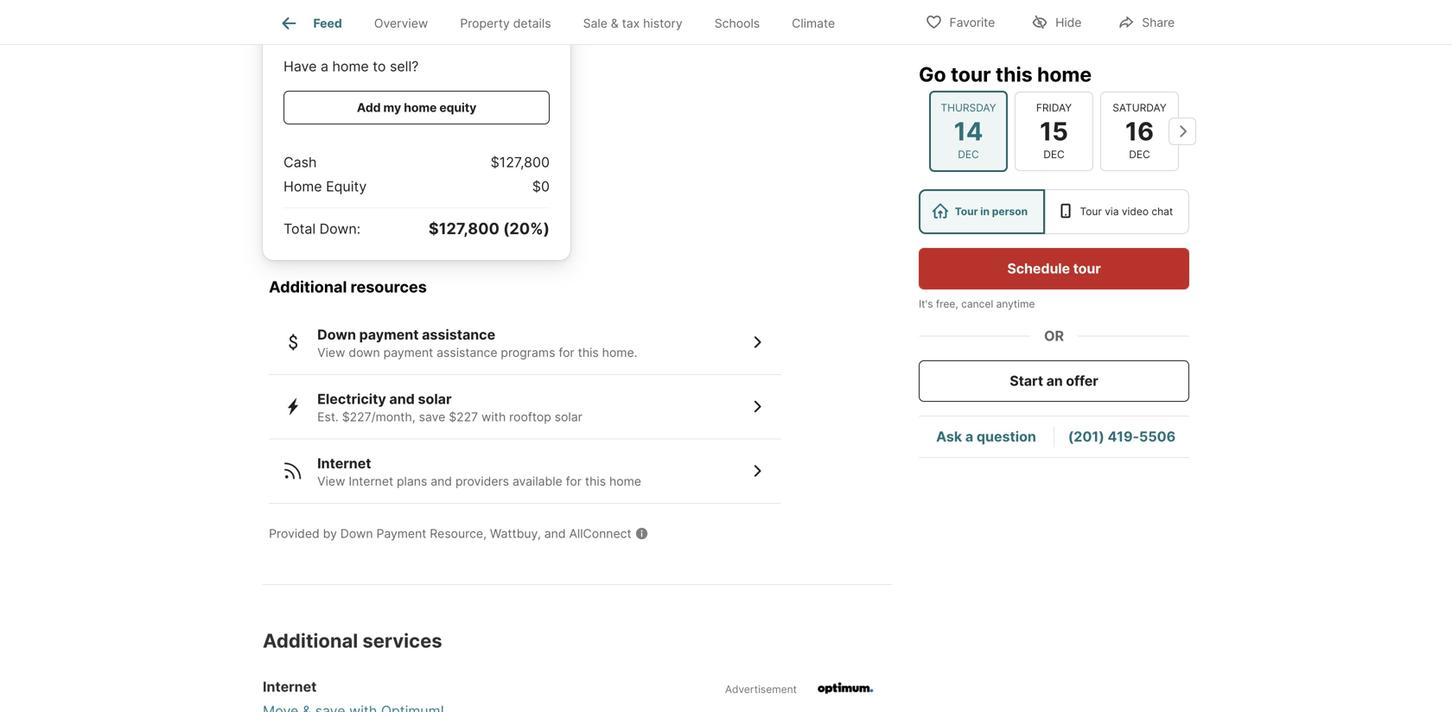 Task type: vqa. For each thing, say whether or not it's contained in the screenshot.
Schedule's tour
yes



Task type: describe. For each thing, give the bounding box(es) containing it.
it's
[[919, 298, 933, 310]]

go
[[919, 62, 946, 86]]

schools
[[715, 16, 760, 30]]

home equity
[[284, 178, 367, 195]]

property details tab
[[444, 3, 567, 44]]

next image
[[1169, 117, 1196, 145]]

in
[[981, 205, 990, 218]]

5506
[[1139, 428, 1176, 445]]

share button
[[1103, 4, 1190, 39]]

est.
[[317, 410, 339, 424]]

anytime
[[996, 298, 1035, 310]]

(20%)
[[503, 219, 550, 238]]

cancel
[[961, 298, 993, 310]]

419-
[[1108, 428, 1139, 445]]

friday
[[1036, 101, 1072, 114]]

0 vertical spatial assistance
[[422, 326, 495, 343]]

cash
[[284, 154, 317, 171]]

property details
[[460, 16, 551, 30]]

or
[[1044, 328, 1064, 344]]

to
[[373, 58, 386, 75]]

my
[[383, 100, 401, 115]]

1 vertical spatial assistance
[[437, 345, 497, 360]]

person
[[992, 205, 1028, 218]]

share
[[1142, 15, 1175, 30]]

$127,800 (20%)
[[429, 219, 550, 238]]

1 vertical spatial payment
[[384, 345, 433, 360]]

details
[[513, 16, 551, 30]]

resources
[[351, 277, 427, 296]]

ask a question link
[[936, 428, 1036, 445]]

and inside internet view internet plans and providers available for this home
[[431, 474, 452, 489]]

available
[[513, 474, 563, 489]]

$127,800 for $127,800
[[491, 154, 550, 171]]

down inside down payment assistance view down payment assistance programs for this home.
[[317, 326, 356, 343]]

$0
[[532, 178, 550, 195]]

15
[[1040, 116, 1068, 146]]

additional resources
[[269, 277, 427, 296]]

for inside internet view internet plans and providers available for this home
[[566, 474, 582, 489]]

offer
[[1066, 373, 1098, 389]]

view inside internet view internet plans and providers available for this home
[[317, 474, 345, 489]]

down
[[349, 345, 380, 360]]

(201)
[[1068, 428, 1105, 445]]

services
[[363, 629, 442, 652]]

schedule
[[1007, 260, 1070, 277]]

1 vertical spatial internet
[[349, 474, 393, 489]]

sale & tax history
[[583, 16, 683, 30]]

sell?
[[390, 58, 419, 75]]

friday 15 dec
[[1036, 101, 1072, 161]]

hide button
[[1017, 4, 1096, 39]]

payment
[[376, 526, 427, 541]]

provided by down payment resource, wattbuy, and allconnect
[[269, 526, 632, 541]]

home inside add my home equity "button"
[[404, 100, 437, 115]]

internet view internet plans and providers available for this home
[[317, 455, 641, 489]]

tour via video chat option
[[1045, 189, 1190, 234]]

total
[[284, 220, 316, 237]]

sale & tax history tab
[[567, 3, 699, 44]]

1 horizontal spatial solar
[[555, 410, 582, 424]]

dec for 14
[[958, 148, 979, 161]]

dec for 16
[[1129, 148, 1150, 161]]

chat
[[1152, 205, 1173, 218]]

2 vertical spatial and
[[544, 526, 566, 541]]

Down Payment Slider range field
[[284, 8, 550, 28]]

history
[[643, 16, 683, 30]]

add
[[357, 100, 381, 115]]

question
[[977, 428, 1036, 445]]

feed
[[313, 16, 342, 30]]

$127,800 for $127,800 (20%)
[[429, 219, 500, 238]]

tour for schedule
[[1073, 260, 1101, 277]]

providers
[[456, 474, 509, 489]]

internet for internet
[[263, 678, 317, 695]]

schedule tour
[[1007, 260, 1101, 277]]

a for have
[[321, 58, 328, 75]]

overview
[[374, 16, 428, 30]]

16
[[1125, 116, 1154, 146]]

dec for 15
[[1044, 148, 1065, 161]]

0 vertical spatial this
[[996, 62, 1033, 86]]

thursday 14 dec
[[941, 101, 996, 161]]

advertisement
[[725, 683, 797, 696]]

home up friday on the right of page
[[1037, 62, 1092, 86]]

home.
[[602, 345, 638, 360]]

14
[[954, 116, 983, 146]]

electricity
[[317, 391, 386, 407]]

ask
[[936, 428, 962, 445]]

&
[[611, 16, 619, 30]]

plans
[[397, 474, 427, 489]]

saturday
[[1113, 101, 1167, 114]]

equity
[[326, 178, 367, 195]]

by
[[323, 526, 337, 541]]

for inside down payment assistance view down payment assistance programs for this home.
[[559, 345, 575, 360]]

list box containing tour in person
[[919, 189, 1190, 234]]

favorite button
[[911, 4, 1010, 39]]

climate tab
[[776, 3, 851, 44]]

down:
[[320, 220, 361, 237]]

tab list containing feed
[[263, 0, 865, 44]]

tax
[[622, 16, 640, 30]]

resource,
[[430, 526, 487, 541]]

it's free, cancel anytime
[[919, 298, 1035, 310]]

tour for tour in person
[[955, 205, 978, 218]]

schedule tour button
[[919, 248, 1189, 290]]

$127,800 (20%) tooltip
[[263, 0, 892, 260]]

go tour this home
[[919, 62, 1092, 86]]

start
[[1010, 373, 1043, 389]]

start an offer button
[[919, 360, 1189, 402]]

sale
[[583, 16, 608, 30]]

have a home to sell?
[[284, 58, 419, 75]]

provided
[[269, 526, 320, 541]]

a for ask
[[966, 428, 974, 445]]

tour for tour via video chat
[[1080, 205, 1102, 218]]



Task type: locate. For each thing, give the bounding box(es) containing it.
view up by
[[317, 474, 345, 489]]

tour right schedule
[[1073, 260, 1101, 277]]

electricity and solar est. $227/month, save                  $227 with rooftop solar
[[317, 391, 582, 424]]

home inside internet view internet plans and providers available for this home
[[609, 474, 641, 489]]

this up allconnect
[[585, 474, 606, 489]]

wattbuy,
[[490, 526, 541, 541]]

$227
[[449, 410, 478, 424]]

home
[[332, 58, 369, 75], [1037, 62, 1092, 86], [404, 100, 437, 115], [609, 474, 641, 489]]

1 view from the top
[[317, 345, 345, 360]]

overview tab
[[358, 3, 444, 44]]

dec down 15
[[1044, 148, 1065, 161]]

tour for go
[[951, 62, 991, 86]]

0 vertical spatial tour
[[951, 62, 991, 86]]

0 vertical spatial and
[[389, 391, 415, 407]]

0 vertical spatial internet
[[317, 455, 371, 472]]

2 horizontal spatial and
[[544, 526, 566, 541]]

total down:
[[284, 220, 361, 237]]

dec down 14
[[958, 148, 979, 161]]

2 vertical spatial internet
[[263, 678, 317, 695]]

0 vertical spatial additional
[[269, 277, 347, 296]]

internet down the additional services
[[263, 678, 317, 695]]

home
[[284, 178, 322, 195]]

payment
[[359, 326, 419, 343], [384, 345, 433, 360]]

1 horizontal spatial tour
[[1080, 205, 1102, 218]]

1 vertical spatial additional
[[263, 629, 358, 652]]

allconnect
[[569, 526, 632, 541]]

1 vertical spatial a
[[966, 428, 974, 445]]

dec inside thursday 14 dec
[[958, 148, 979, 161]]

this
[[996, 62, 1033, 86], [578, 345, 599, 360], [585, 474, 606, 489]]

add my home equity
[[357, 100, 476, 115]]

dec inside friday 15 dec
[[1044, 148, 1065, 161]]

tour inside "option"
[[955, 205, 978, 218]]

0 horizontal spatial tour
[[955, 205, 978, 218]]

view left 'down'
[[317, 345, 345, 360]]

(201) 419-5506 link
[[1068, 428, 1176, 445]]

internet down est.
[[317, 455, 371, 472]]

additional
[[269, 277, 347, 296], [263, 629, 358, 652]]

internet
[[317, 455, 371, 472], [349, 474, 393, 489], [263, 678, 317, 695]]

0 vertical spatial solar
[[418, 391, 452, 407]]

this left home. at left
[[578, 345, 599, 360]]

payment right 'down'
[[384, 345, 433, 360]]

None button
[[929, 91, 1008, 172], [1015, 91, 1094, 171], [1100, 91, 1179, 171], [929, 91, 1008, 172], [1015, 91, 1094, 171], [1100, 91, 1179, 171]]

tour up thursday
[[951, 62, 991, 86]]

this inside down payment assistance view down payment assistance programs for this home.
[[578, 345, 599, 360]]

rooftop
[[509, 410, 551, 424]]

2 vertical spatial this
[[585, 474, 606, 489]]

and
[[389, 391, 415, 407], [431, 474, 452, 489], [544, 526, 566, 541]]

tour left the in
[[955, 205, 978, 218]]

view
[[317, 345, 345, 360], [317, 474, 345, 489]]

tour inside option
[[1080, 205, 1102, 218]]

for
[[559, 345, 575, 360], [566, 474, 582, 489]]

video
[[1122, 205, 1149, 218]]

2 view from the top
[[317, 474, 345, 489]]

additional for additional resources
[[269, 277, 347, 296]]

dec down 16
[[1129, 148, 1150, 161]]

dec
[[958, 148, 979, 161], [1044, 148, 1065, 161], [1129, 148, 1150, 161]]

this inside internet view internet plans and providers available for this home
[[585, 474, 606, 489]]

programs
[[501, 345, 555, 360]]

an
[[1046, 373, 1063, 389]]

solar
[[418, 391, 452, 407], [555, 410, 582, 424]]

have
[[284, 58, 317, 75]]

3 dec from the left
[[1129, 148, 1150, 161]]

equity
[[439, 100, 476, 115]]

0 vertical spatial a
[[321, 58, 328, 75]]

and right plans
[[431, 474, 452, 489]]

$227/month,
[[342, 410, 416, 424]]

property
[[460, 16, 510, 30]]

view inside down payment assistance view down payment assistance programs for this home.
[[317, 345, 345, 360]]

favorite
[[950, 15, 995, 30]]

0 vertical spatial down
[[317, 326, 356, 343]]

1 tour from the left
[[955, 205, 978, 218]]

tour in person
[[955, 205, 1028, 218]]

home left to
[[332, 58, 369, 75]]

save
[[419, 410, 445, 424]]

(201) 419-5506
[[1068, 428, 1176, 445]]

1 vertical spatial and
[[431, 474, 452, 489]]

down
[[317, 326, 356, 343], [340, 526, 373, 541]]

0 vertical spatial for
[[559, 345, 575, 360]]

feed link
[[279, 13, 342, 34]]

down right by
[[340, 526, 373, 541]]

via
[[1105, 205, 1119, 218]]

payment up 'down'
[[359, 326, 419, 343]]

1 vertical spatial down
[[340, 526, 373, 541]]

2 horizontal spatial dec
[[1129, 148, 1150, 161]]

a right ask
[[966, 428, 974, 445]]

1 vertical spatial this
[[578, 345, 599, 360]]

with
[[482, 410, 506, 424]]

tour left via
[[1080, 205, 1102, 218]]

down payment assistance view down payment assistance programs for this home.
[[317, 326, 638, 360]]

0 vertical spatial payment
[[359, 326, 419, 343]]

assistance
[[422, 326, 495, 343], [437, 345, 497, 360]]

1 horizontal spatial dec
[[1044, 148, 1065, 161]]

and up $227/month,
[[389, 391, 415, 407]]

1 vertical spatial $127,800
[[429, 219, 500, 238]]

2 dec from the left
[[1044, 148, 1065, 161]]

0 horizontal spatial solar
[[418, 391, 452, 407]]

solar right rooftop
[[555, 410, 582, 424]]

free,
[[936, 298, 958, 310]]

down up 'down'
[[317, 326, 356, 343]]

1 horizontal spatial and
[[431, 474, 452, 489]]

$127,800 up the $0
[[491, 154, 550, 171]]

0 vertical spatial $127,800
[[491, 154, 550, 171]]

tour in person option
[[919, 189, 1045, 234]]

1 horizontal spatial tour
[[1073, 260, 1101, 277]]

start an offer
[[1010, 373, 1098, 389]]

a
[[321, 58, 328, 75], [966, 428, 974, 445]]

2 tour from the left
[[1080, 205, 1102, 218]]

tour inside schedule tour button
[[1073, 260, 1101, 277]]

internet for internet view internet plans and providers available for this home
[[317, 455, 371, 472]]

and inside electricity and solar est. $227/month, save                  $227 with rooftop solar
[[389, 391, 415, 407]]

1 dec from the left
[[958, 148, 979, 161]]

climate
[[792, 16, 835, 30]]

1 vertical spatial tour
[[1073, 260, 1101, 277]]

list box
[[919, 189, 1190, 234]]

0 vertical spatial view
[[317, 345, 345, 360]]

for right available
[[566, 474, 582, 489]]

saturday 16 dec
[[1113, 101, 1167, 161]]

home up allconnect
[[609, 474, 641, 489]]

tab list
[[263, 0, 865, 44]]

for right programs
[[559, 345, 575, 360]]

1 vertical spatial solar
[[555, 410, 582, 424]]

0 horizontal spatial a
[[321, 58, 328, 75]]

tour via video chat
[[1080, 205, 1173, 218]]

this up thursday
[[996, 62, 1033, 86]]

internet left plans
[[349, 474, 393, 489]]

a inside $127,800 (20%) tooltip
[[321, 58, 328, 75]]

hide
[[1056, 15, 1082, 30]]

tour
[[955, 205, 978, 218], [1080, 205, 1102, 218]]

1 vertical spatial for
[[566, 474, 582, 489]]

add my home equity button
[[284, 91, 550, 124]]

home right my
[[404, 100, 437, 115]]

additional for additional services
[[263, 629, 358, 652]]

additional services
[[263, 629, 442, 652]]

0 horizontal spatial dec
[[958, 148, 979, 161]]

dec inside saturday 16 dec
[[1129, 148, 1150, 161]]

a right the have
[[321, 58, 328, 75]]

and right wattbuy,
[[544, 526, 566, 541]]

solar up save
[[418, 391, 452, 407]]

schools tab
[[699, 3, 776, 44]]

$127,800 left (20%)
[[429, 219, 500, 238]]

0 horizontal spatial and
[[389, 391, 415, 407]]

0 horizontal spatial tour
[[951, 62, 991, 86]]

1 vertical spatial view
[[317, 474, 345, 489]]

1 horizontal spatial a
[[966, 428, 974, 445]]



